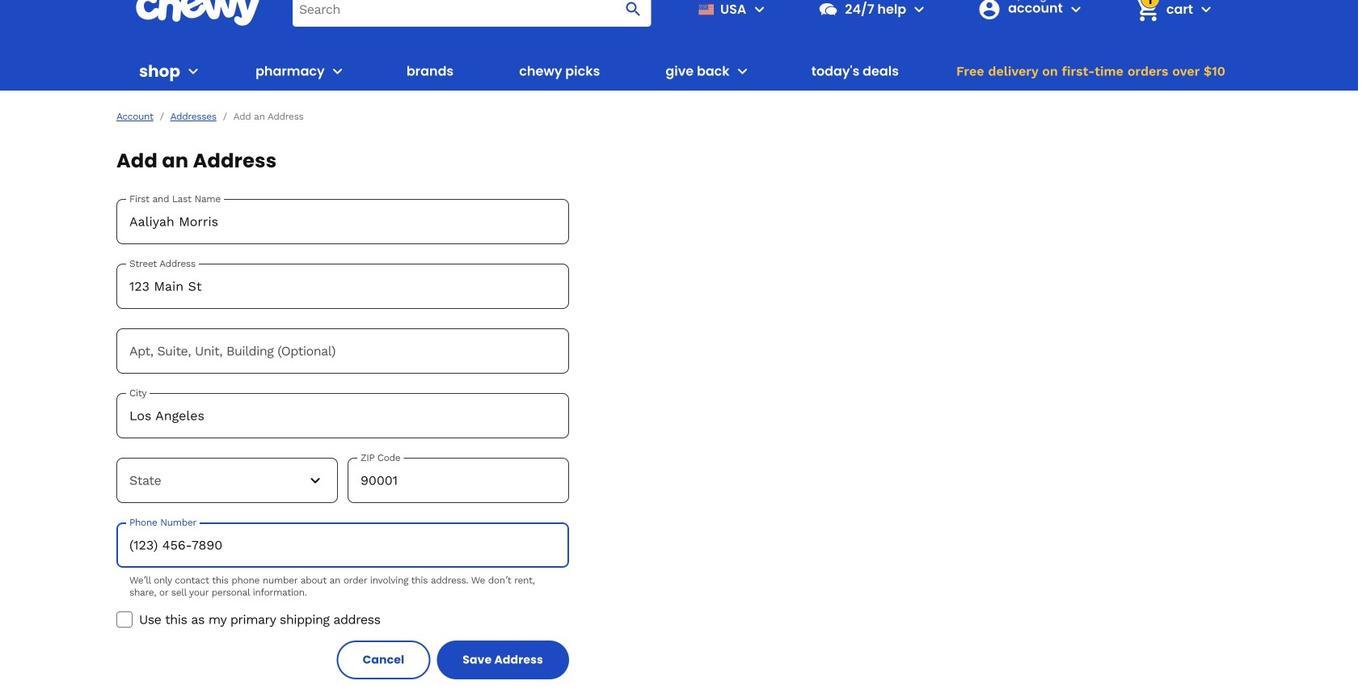 Task type: vqa. For each thing, say whether or not it's contained in the screenshot.
10th ) from the bottom
no



Task type: describe. For each thing, give the bounding box(es) containing it.
Search text field
[[293, 0, 651, 26]]

submit search image
[[624, 0, 643, 19]]

site banner
[[0, 0, 1359, 91]]

Product search field
[[293, 0, 651, 26]]

menu image
[[184, 61, 203, 81]]

pharmacy menu image
[[328, 61, 348, 81]]

items image
[[1133, 0, 1162, 24]]



Task type: locate. For each thing, give the bounding box(es) containing it.
cart menu image
[[1197, 0, 1217, 19]]

None text field
[[116, 199, 569, 244], [116, 264, 569, 309], [116, 199, 569, 244], [116, 264, 569, 309]]

menu image
[[750, 0, 770, 19]]

account menu image
[[1067, 0, 1086, 19]]

chewy home image
[[135, 0, 260, 26]]

None text field
[[116, 328, 569, 374], [116, 393, 569, 438], [348, 458, 569, 503], [116, 328, 569, 374], [116, 393, 569, 438], [348, 458, 569, 503]]

help menu image
[[910, 0, 930, 19]]

None telephone field
[[116, 523, 569, 568]]

chewy support image
[[818, 0, 839, 20]]

give back menu image
[[733, 61, 753, 81]]



